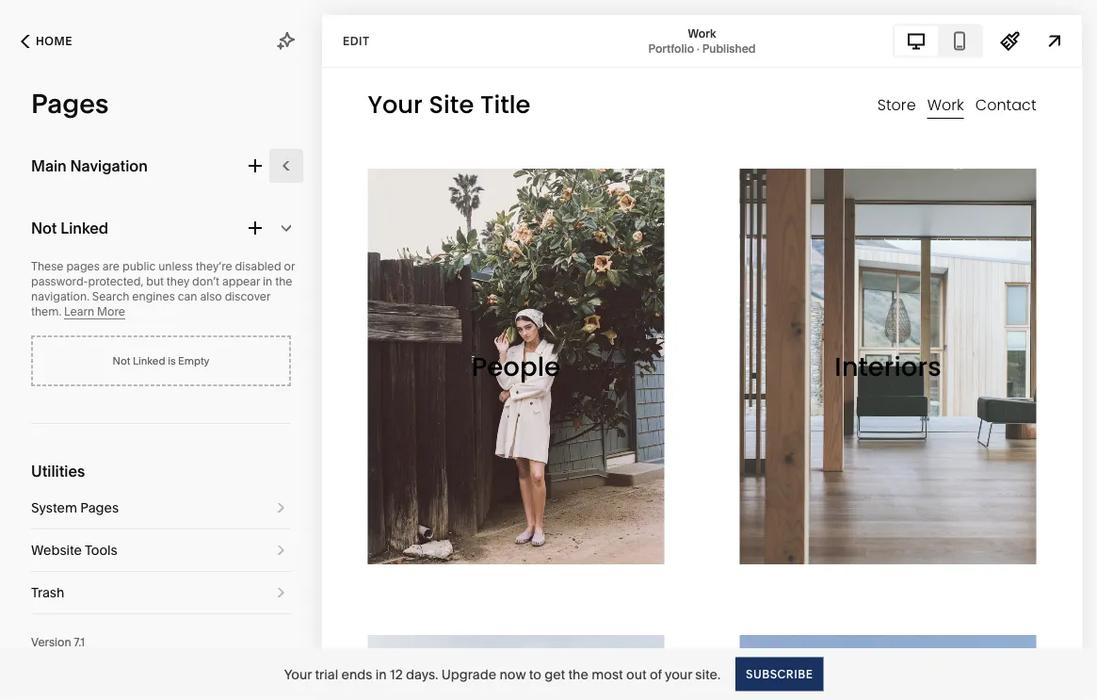 Task type: describe. For each thing, give the bounding box(es) containing it.
navigation.
[[31, 290, 89, 303]]

learn more
[[64, 305, 125, 318]]

subscribe button
[[736, 657, 824, 691]]

not for not linked
[[31, 219, 57, 237]]

your
[[665, 666, 693, 682]]

these pages are public unless they're disabled or password-protected, but they don't appear in the navigation. search engines can also discover them.
[[31, 260, 295, 318]]

protected,
[[88, 275, 144, 288]]

add a new page to the "not linked" navigation group image
[[245, 218, 266, 238]]

is
[[168, 354, 176, 367]]

can
[[178, 290, 197, 303]]

unless
[[158, 260, 193, 273]]

the inside the these pages are public unless they're disabled or password-protected, but they don't appear in the navigation. search engines can also discover them.
[[275, 275, 293, 288]]

trash
[[31, 585, 64, 601]]

website tools button
[[31, 530, 291, 571]]

edit
[[343, 34, 370, 48]]

upgrade
[[442, 666, 497, 682]]

your
[[284, 666, 312, 682]]

they
[[167, 275, 190, 288]]

of
[[650, 666, 662, 682]]

them.
[[31, 305, 61, 318]]

pages inside system pages button
[[80, 500, 119, 516]]

edit button
[[331, 24, 382, 58]]

search
[[92, 290, 129, 303]]

linked for not linked
[[61, 219, 108, 237]]

most
[[592, 666, 623, 682]]

trial
[[315, 666, 338, 682]]

system
[[31, 500, 77, 516]]

add a new page to the "main navigation" group image
[[245, 155, 266, 176]]

empty
[[178, 354, 210, 367]]

system pages
[[31, 500, 119, 516]]

not for not linked is empty
[[113, 354, 130, 367]]

utilities
[[31, 462, 85, 480]]

work portfolio · published
[[649, 26, 756, 55]]

main
[[31, 156, 67, 175]]

public
[[122, 260, 156, 273]]

engines
[[132, 290, 175, 303]]



Task type: vqa. For each thing, say whether or not it's contained in the screenshot.
2nd THE QUICK BROWN FOX JUMPS OVER THE LAZY DOG. from the bottom of the page
no



Task type: locate. For each thing, give the bounding box(es) containing it.
the right get
[[569, 666, 589, 682]]

0 vertical spatial not
[[31, 219, 57, 237]]

password-
[[31, 275, 88, 288]]

linked for not linked is empty
[[133, 354, 165, 367]]

to
[[529, 666, 542, 682]]

your trial ends in 12 days. upgrade now to get the most out of your site.
[[284, 666, 721, 682]]

home button
[[0, 21, 93, 62]]

0 vertical spatial in
[[263, 275, 273, 288]]

·
[[697, 41, 700, 55]]

discover
[[225, 290, 271, 303]]

not
[[31, 219, 57, 237], [113, 354, 130, 367]]

now
[[500, 666, 526, 682]]

the down the "or"
[[275, 275, 293, 288]]

published
[[703, 41, 756, 55]]

also
[[200, 290, 222, 303]]

in
[[263, 275, 273, 288], [376, 666, 387, 682]]

1 vertical spatial pages
[[80, 500, 119, 516]]

linked up pages
[[61, 219, 108, 237]]

1 vertical spatial the
[[569, 666, 589, 682]]

0 horizontal spatial linked
[[61, 219, 108, 237]]

1 horizontal spatial the
[[569, 666, 589, 682]]

1 horizontal spatial not
[[113, 354, 130, 367]]

pages up tools
[[80, 500, 119, 516]]

1 vertical spatial not
[[113, 354, 130, 367]]

these
[[31, 260, 64, 273]]

0 vertical spatial the
[[275, 275, 293, 288]]

pages
[[66, 260, 100, 273]]

in down disabled
[[263, 275, 273, 288]]

version
[[31, 636, 71, 649]]

0 vertical spatial linked
[[61, 219, 108, 237]]

1 horizontal spatial linked
[[133, 354, 165, 367]]

learn
[[64, 305, 94, 318]]

tools
[[85, 542, 117, 558]]

subscribe
[[746, 667, 813, 681]]

not linked is empty
[[113, 354, 210, 367]]

linked left is
[[133, 354, 165, 367]]

in inside the these pages are public unless they're disabled or password-protected, but they don't appear in the navigation. search engines can also discover them.
[[263, 275, 273, 288]]

disabled
[[235, 260, 281, 273]]

12
[[390, 666, 403, 682]]

pages
[[31, 88, 109, 120], [80, 500, 119, 516]]

work
[[688, 26, 716, 40]]

not up "these"
[[31, 219, 57, 237]]

1 horizontal spatial in
[[376, 666, 387, 682]]

trash button
[[31, 572, 291, 613]]

linked
[[61, 219, 108, 237], [133, 354, 165, 367]]

they're
[[196, 260, 232, 273]]

0 horizontal spatial the
[[275, 275, 293, 288]]

ends
[[342, 666, 373, 682]]

website tools
[[31, 542, 117, 558]]

0 vertical spatial pages
[[31, 88, 109, 120]]

are
[[102, 260, 120, 273]]

learn more link
[[64, 305, 125, 319]]

get
[[545, 666, 565, 682]]

site.
[[696, 666, 721, 682]]

in left "12"
[[376, 666, 387, 682]]

tab list
[[895, 26, 982, 56]]

7.1
[[74, 636, 85, 649]]

appear
[[222, 275, 260, 288]]

navigation
[[70, 156, 148, 175]]

version 7.1
[[31, 636, 85, 649]]

but
[[146, 275, 164, 288]]

not linked
[[31, 219, 108, 237]]

out
[[627, 666, 647, 682]]

website
[[31, 542, 82, 558]]

0 horizontal spatial in
[[263, 275, 273, 288]]

1 vertical spatial linked
[[133, 354, 165, 367]]

0 horizontal spatial not
[[31, 219, 57, 237]]

portfolio
[[649, 41, 695, 55]]

the
[[275, 275, 293, 288], [569, 666, 589, 682]]

home
[[36, 34, 72, 48]]

more
[[97, 305, 125, 318]]

pages down home
[[31, 88, 109, 120]]

main navigation
[[31, 156, 148, 175]]

don't
[[192, 275, 220, 288]]

or
[[284, 260, 295, 273]]

system pages button
[[31, 487, 291, 529]]

not down more
[[113, 354, 130, 367]]

days.
[[406, 666, 439, 682]]

1 vertical spatial in
[[376, 666, 387, 682]]



